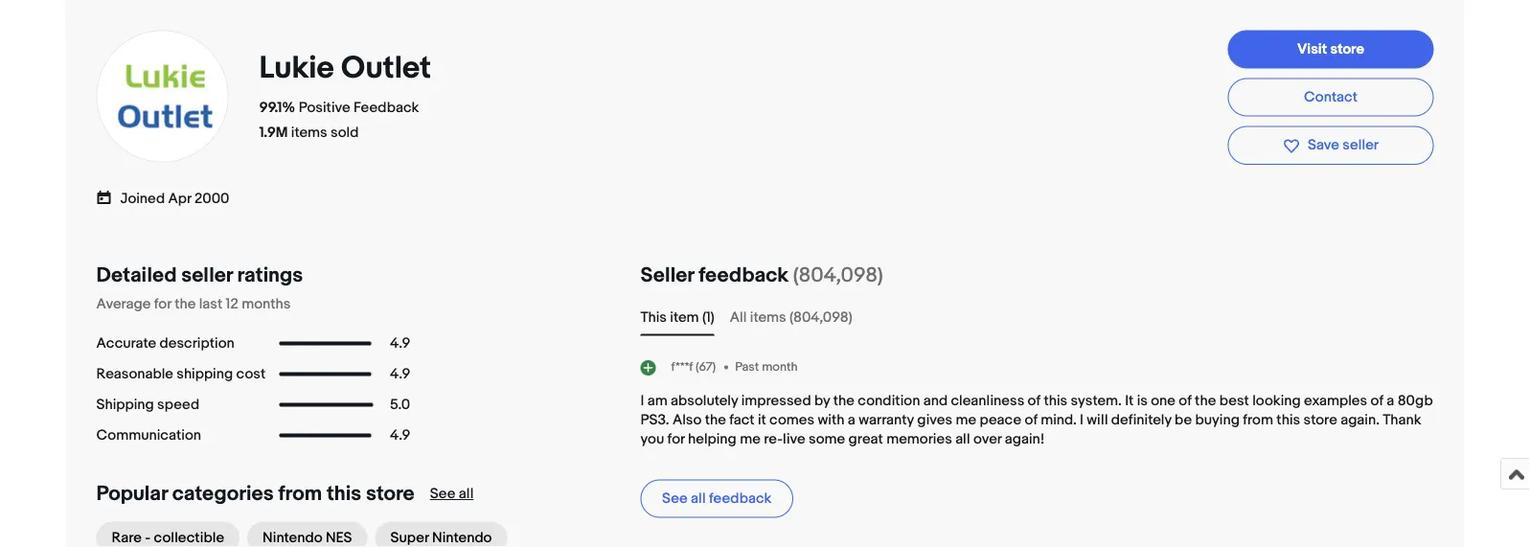 Task type: describe. For each thing, give the bounding box(es) containing it.
visit
[[1297, 40, 1327, 58]]

lukie outlet link
[[259, 50, 438, 87]]

super nintendo link
[[375, 522, 507, 547]]

description
[[160, 335, 235, 352]]

condition
[[858, 392, 920, 409]]

detailed
[[96, 263, 177, 288]]

am
[[647, 392, 668, 409]]

all inside i am absolutely impressed by the condition and cleanliness of this system. it is one of the best looking examples of a 80gb ps3. also the fact it comes with a warranty gives me peace of mind. i will definitely be buying from this store again. thank you for helping me re-live some great memories all over again!
[[955, 430, 970, 448]]

is
[[1137, 392, 1148, 409]]

rare - collectible link
[[96, 522, 240, 547]]

over
[[973, 430, 1002, 448]]

from inside i am absolutely impressed by the condition and cleanliness of this system. it is one of the best looking examples of a 80gb ps3. also the fact it comes with a warranty gives me peace of mind. i will definitely be buying from this store again. thank you for helping me re-live some great memories all over again!
[[1243, 411, 1273, 429]]

seller feedback (804,098)
[[641, 263, 883, 288]]

re-
[[764, 430, 783, 448]]

1 vertical spatial from
[[278, 481, 322, 506]]

buying
[[1195, 411, 1240, 429]]

average
[[96, 295, 151, 313]]

see all feedback
[[662, 490, 772, 507]]

cost
[[236, 365, 266, 383]]

this item (1)
[[641, 309, 715, 326]]

popular
[[96, 481, 168, 506]]

see all link
[[430, 485, 474, 502]]

99.1%
[[259, 98, 295, 116]]

visit store
[[1297, 40, 1364, 58]]

1.9m
[[259, 123, 288, 141]]

ps3.
[[641, 411, 669, 429]]

1 horizontal spatial me
[[956, 411, 976, 429]]

f***f
[[671, 360, 693, 375]]

1 vertical spatial a
[[848, 411, 856, 429]]

joined
[[120, 190, 165, 207]]

be
[[1175, 411, 1192, 429]]

contact
[[1304, 88, 1358, 106]]

reasonable shipping cost
[[96, 365, 266, 383]]

mind.
[[1041, 411, 1077, 429]]

nintendo nes link
[[247, 522, 367, 547]]

collectible
[[154, 529, 224, 546]]

feedback
[[354, 98, 419, 116]]

seller for save
[[1343, 137, 1379, 154]]

speed
[[157, 396, 199, 413]]

2 vertical spatial this
[[327, 481, 361, 506]]

save
[[1308, 137, 1340, 154]]

store inside i am absolutely impressed by the condition and cleanliness of this system. it is one of the best looking examples of a 80gb ps3. also the fact it comes with a warranty gives me peace of mind. i will definitely be buying from this store again. thank you for helping me re-live some great memories all over again!
[[1304, 411, 1337, 429]]

this
[[641, 309, 667, 326]]

tab list containing this item (1)
[[641, 307, 1434, 328]]

lukie outlet
[[259, 50, 431, 87]]

shipping
[[96, 396, 154, 413]]

(804,098) for seller feedback (804,098)
[[793, 263, 883, 288]]

examples
[[1304, 392, 1368, 409]]

memories
[[886, 430, 952, 448]]

rare - collectible
[[112, 529, 224, 546]]

see all feedback link
[[641, 479, 793, 518]]

live
[[783, 430, 806, 448]]

categories
[[172, 481, 274, 506]]

feedback inside 'see all feedback' link
[[709, 490, 772, 507]]

some
[[809, 430, 845, 448]]

ratings
[[237, 263, 303, 288]]

months
[[242, 295, 291, 313]]

it
[[758, 411, 766, 429]]

see all
[[430, 485, 474, 502]]

popular categories from this store
[[96, 481, 415, 506]]

save seller button
[[1228, 126, 1434, 165]]

one
[[1151, 392, 1176, 409]]

lukie
[[259, 50, 334, 87]]

i am absolutely impressed by the condition and cleanliness of this system. it is one of the best looking examples of a 80gb ps3. also the fact it comes with a warranty gives me peace of mind. i will definitely be buying from this store again. thank you for helping me re-live some great memories all over again!
[[641, 392, 1433, 448]]

you
[[641, 430, 664, 448]]

all for see all
[[459, 485, 474, 502]]

-
[[145, 529, 151, 546]]

again!
[[1005, 430, 1045, 448]]

0 vertical spatial feedback
[[699, 263, 789, 288]]

shipping speed
[[96, 396, 199, 413]]

f***f (67)
[[671, 360, 716, 375]]

super
[[390, 529, 429, 546]]

0 horizontal spatial me
[[740, 430, 761, 448]]

absolutely
[[671, 392, 738, 409]]

average for the last 12 months
[[96, 295, 291, 313]]

detailed seller ratings
[[96, 263, 303, 288]]

with
[[818, 411, 845, 429]]

nintendo inside super nintendo link
[[432, 529, 492, 546]]

0 vertical spatial i
[[641, 392, 644, 409]]

peace
[[980, 411, 1021, 429]]

item
[[670, 309, 699, 326]]

it
[[1125, 392, 1134, 409]]

1 horizontal spatial i
[[1080, 411, 1084, 429]]



Task type: locate. For each thing, give the bounding box(es) containing it.
0 horizontal spatial see
[[430, 485, 456, 502]]

a right with
[[848, 411, 856, 429]]

the right by
[[833, 392, 855, 409]]

1 vertical spatial 4.9
[[390, 365, 410, 383]]

nintendo nes
[[263, 529, 352, 546]]

reasonable
[[96, 365, 173, 383]]

4.9 for description
[[390, 335, 410, 352]]

store
[[1330, 40, 1364, 58], [1304, 411, 1337, 429], [366, 481, 415, 506]]

1 vertical spatial items
[[750, 309, 786, 326]]

1 horizontal spatial all
[[691, 490, 706, 507]]

5.0
[[390, 396, 410, 413]]

store down examples at bottom
[[1304, 411, 1337, 429]]

1 horizontal spatial see
[[662, 490, 688, 507]]

1 vertical spatial feedback
[[709, 490, 772, 507]]

0 vertical spatial this
[[1044, 392, 1068, 409]]

system.
[[1071, 392, 1122, 409]]

lukie outlet image
[[95, 29, 229, 164]]

1 horizontal spatial this
[[1044, 392, 1068, 409]]

apr
[[168, 190, 191, 207]]

for down also
[[667, 430, 685, 448]]

see for see all feedback
[[662, 490, 688, 507]]

80gb
[[1398, 392, 1433, 409]]

feedback up all
[[699, 263, 789, 288]]

0 vertical spatial for
[[154, 295, 171, 313]]

items inside 99.1% positive feedback 1.9m items sold
[[291, 123, 327, 141]]

1 4.9 from the top
[[390, 335, 410, 352]]

great
[[849, 430, 883, 448]]

(804,098)
[[793, 263, 883, 288], [790, 309, 852, 326]]

past
[[735, 360, 759, 375]]

outlet
[[341, 50, 431, 87]]

shipping
[[177, 365, 233, 383]]

4.9 for shipping
[[390, 365, 410, 383]]

(804,098) inside tab list
[[790, 309, 852, 326]]

from
[[1243, 411, 1273, 429], [278, 481, 322, 506]]

nintendo left "nes" at the bottom of the page
[[263, 529, 322, 546]]

2 horizontal spatial this
[[1277, 411, 1300, 429]]

0 vertical spatial seller
[[1343, 137, 1379, 154]]

accurate
[[96, 335, 156, 352]]

all items (804,098)
[[730, 309, 852, 326]]

(1)
[[702, 309, 715, 326]]

nintendo inside nintendo nes link
[[263, 529, 322, 546]]

12
[[226, 295, 238, 313]]

2 vertical spatial store
[[366, 481, 415, 506]]

i left am
[[641, 392, 644, 409]]

feedback down helping
[[709, 490, 772, 507]]

fact
[[729, 411, 755, 429]]

0 vertical spatial store
[[1330, 40, 1364, 58]]

month
[[762, 360, 798, 375]]

0 horizontal spatial seller
[[181, 263, 233, 288]]

0 vertical spatial 4.9
[[390, 335, 410, 352]]

visit store link
[[1228, 30, 1434, 69]]

1 vertical spatial i
[[1080, 411, 1084, 429]]

seller
[[641, 263, 694, 288]]

seller for detailed
[[181, 263, 233, 288]]

seller right save
[[1343, 137, 1379, 154]]

0 horizontal spatial items
[[291, 123, 327, 141]]

text__icon wrapper image
[[96, 188, 120, 205]]

the up helping
[[705, 411, 726, 429]]

2000
[[194, 190, 229, 207]]

1 horizontal spatial from
[[1243, 411, 1273, 429]]

nintendo
[[263, 529, 322, 546], [432, 529, 492, 546]]

accurate description
[[96, 335, 235, 352]]

1 vertical spatial (804,098)
[[790, 309, 852, 326]]

seller
[[1343, 137, 1379, 154], [181, 263, 233, 288]]

see down you
[[662, 490, 688, 507]]

i left will
[[1080, 411, 1084, 429]]

3 4.9 from the top
[[390, 427, 410, 444]]

99.1% positive feedback 1.9m items sold
[[259, 98, 419, 141]]

from down looking
[[1243, 411, 1273, 429]]

comes
[[770, 411, 815, 429]]

from up nintendo nes link
[[278, 481, 322, 506]]

0 horizontal spatial all
[[459, 485, 474, 502]]

warranty
[[859, 411, 914, 429]]

1 vertical spatial store
[[1304, 411, 1337, 429]]

this up mind.
[[1044, 392, 1068, 409]]

0 horizontal spatial for
[[154, 295, 171, 313]]

and
[[923, 392, 948, 409]]

gives
[[917, 411, 953, 429]]

see for see all
[[430, 485, 456, 502]]

2 nintendo from the left
[[432, 529, 492, 546]]

store right visit
[[1330, 40, 1364, 58]]

this
[[1044, 392, 1068, 409], [1277, 411, 1300, 429], [327, 481, 361, 506]]

definitely
[[1111, 411, 1172, 429]]

past month
[[735, 360, 798, 375]]

helping
[[688, 430, 737, 448]]

for down detailed in the left of the page
[[154, 295, 171, 313]]

all for see all feedback
[[691, 490, 706, 507]]

me down fact
[[740, 430, 761, 448]]

(67)
[[696, 360, 716, 375]]

cleanliness
[[951, 392, 1025, 409]]

2 vertical spatial 4.9
[[390, 427, 410, 444]]

0 vertical spatial a
[[1387, 392, 1394, 409]]

items right all
[[750, 309, 786, 326]]

(804,098) for all items (804,098)
[[790, 309, 852, 326]]

4.9
[[390, 335, 410, 352], [390, 365, 410, 383], [390, 427, 410, 444]]

1 vertical spatial this
[[1277, 411, 1300, 429]]

1 nintendo from the left
[[263, 529, 322, 546]]

all
[[730, 309, 747, 326]]

0 vertical spatial me
[[956, 411, 976, 429]]

1 horizontal spatial nintendo
[[432, 529, 492, 546]]

save seller
[[1308, 137, 1379, 154]]

0 horizontal spatial nintendo
[[263, 529, 322, 546]]

for
[[154, 295, 171, 313], [667, 430, 685, 448]]

will
[[1087, 411, 1108, 429]]

items inside tab list
[[750, 309, 786, 326]]

this down looking
[[1277, 411, 1300, 429]]

store up super
[[366, 481, 415, 506]]

the up the 'buying'
[[1195, 392, 1216, 409]]

seller up "last"
[[181, 263, 233, 288]]

nes
[[326, 529, 352, 546]]

nintendo down see all link
[[432, 529, 492, 546]]

0 vertical spatial items
[[291, 123, 327, 141]]

of
[[1028, 392, 1041, 409], [1179, 392, 1192, 409], [1371, 392, 1384, 409], [1025, 411, 1038, 429]]

this up "nes" at the bottom of the page
[[327, 481, 361, 506]]

items down positive
[[291, 123, 327, 141]]

see up super nintendo link
[[430, 485, 456, 502]]

0 vertical spatial from
[[1243, 411, 1273, 429]]

1 horizontal spatial seller
[[1343, 137, 1379, 154]]

all up super nintendo link
[[459, 485, 474, 502]]

looking
[[1253, 392, 1301, 409]]

me up over
[[956, 411, 976, 429]]

communication
[[96, 427, 201, 444]]

contact link
[[1228, 78, 1434, 117]]

0 horizontal spatial a
[[848, 411, 856, 429]]

rare
[[112, 529, 142, 546]]

a up thank
[[1387, 392, 1394, 409]]

best
[[1219, 392, 1249, 409]]

items
[[291, 123, 327, 141], [750, 309, 786, 326]]

all down helping
[[691, 490, 706, 507]]

1 vertical spatial for
[[667, 430, 685, 448]]

for inside i am absolutely impressed by the condition and cleanliness of this system. it is one of the best looking examples of a 80gb ps3. also the fact it comes with a warranty gives me peace of mind. i will definitely be buying from this store again. thank you for helping me re-live some great memories all over again!
[[667, 430, 685, 448]]

0 vertical spatial (804,098)
[[793, 263, 883, 288]]

1 horizontal spatial for
[[667, 430, 685, 448]]

sold
[[331, 123, 359, 141]]

all left over
[[955, 430, 970, 448]]

the left "last"
[[175, 295, 196, 313]]

a
[[1387, 392, 1394, 409], [848, 411, 856, 429]]

0 horizontal spatial i
[[641, 392, 644, 409]]

2 horizontal spatial all
[[955, 430, 970, 448]]

thank
[[1383, 411, 1422, 429]]

tab list
[[641, 307, 1434, 328]]

seller inside button
[[1343, 137, 1379, 154]]

positive
[[299, 98, 350, 116]]

0 horizontal spatial this
[[327, 481, 361, 506]]

(804,098) up all items (804,098)
[[793, 263, 883, 288]]

see
[[430, 485, 456, 502], [662, 490, 688, 507]]

1 horizontal spatial a
[[1387, 392, 1394, 409]]

0 horizontal spatial from
[[278, 481, 322, 506]]

(804,098) up month
[[790, 309, 852, 326]]

1 vertical spatial me
[[740, 430, 761, 448]]

1 vertical spatial seller
[[181, 263, 233, 288]]

1 horizontal spatial items
[[750, 309, 786, 326]]

2 4.9 from the top
[[390, 365, 410, 383]]

super nintendo
[[390, 529, 492, 546]]



Task type: vqa. For each thing, say whether or not it's contained in the screenshot.


